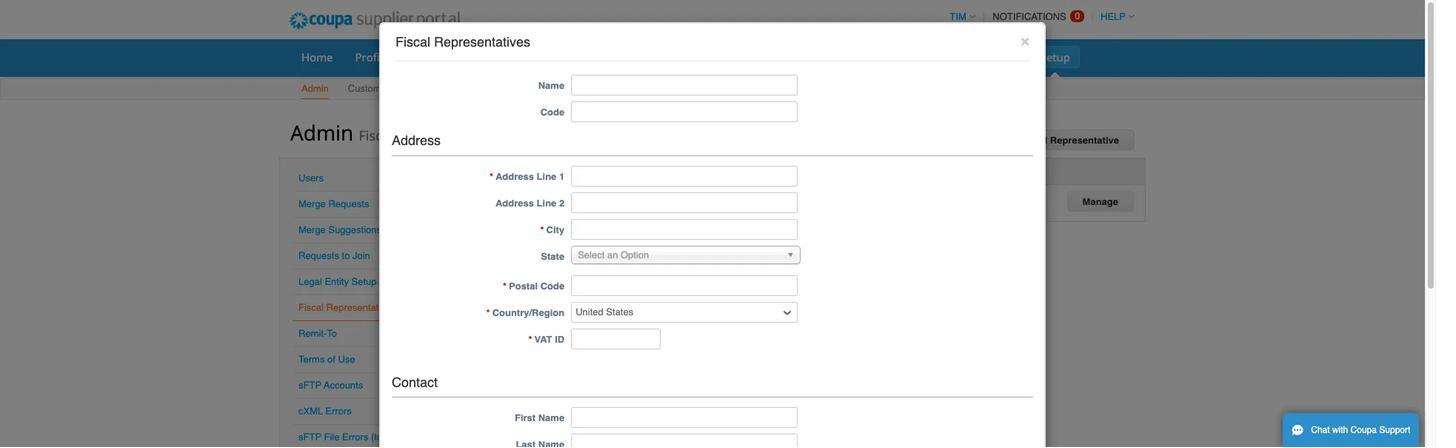 Task type: vqa. For each thing, say whether or not it's contained in the screenshot.
"Navigation"
no



Task type: locate. For each thing, give the bounding box(es) containing it.
errors
[[326, 406, 352, 417], [342, 432, 369, 443]]

service/time sheets link
[[460, 46, 583, 68]]

country/region
[[524, 165, 596, 176], [492, 307, 565, 318]]

0 vertical spatial line
[[537, 171, 557, 182]]

requests to join
[[299, 250, 370, 262]]

2 line from the top
[[537, 198, 557, 209]]

admin
[[302, 83, 329, 94], [290, 119, 354, 147]]

2 sftp from the top
[[299, 432, 322, 443]]

setup inside 'link'
[[392, 83, 418, 94]]

* for * address line 1
[[490, 171, 493, 182]]

country/region up united states
[[524, 165, 596, 176]]

Last Name text field
[[571, 434, 798, 448]]

remit-to
[[299, 328, 337, 339]]

admin fiscal representatives
[[290, 119, 497, 147]]

legal entity setup
[[299, 276, 377, 287]]

* for * vat id
[[529, 334, 532, 345]]

1 vertical spatial errors
[[342, 432, 369, 443]]

sftp accounts link
[[299, 380, 363, 391]]

setup right × button
[[1041, 50, 1071, 64]]

name
[[538, 80, 565, 91], [538, 413, 565, 424]]

setup
[[1041, 50, 1071, 64], [392, 83, 418, 94], [352, 276, 377, 287]]

* for * city
[[541, 224, 544, 235]]

requests to join link
[[299, 250, 370, 262]]

requests up suggestions
[[329, 199, 369, 210]]

1 vertical spatial code
[[541, 280, 565, 292]]

0 horizontal spatial id
[[555, 334, 565, 345]]

postal
[[509, 280, 538, 292]]

2 merge from the top
[[299, 224, 326, 236]]

1 vertical spatial admin
[[290, 119, 354, 147]]

name down sheets
[[538, 80, 565, 91]]

invoices
[[639, 50, 681, 64]]

id
[[692, 165, 701, 176], [555, 334, 565, 345]]

0 vertical spatial admin
[[302, 83, 329, 94]]

0 vertical spatial merge
[[299, 199, 326, 210]]

suggestions
[[329, 224, 382, 236]]

id right vat
[[555, 334, 565, 345]]

* city
[[541, 224, 565, 235]]

*
[[490, 171, 493, 182], [541, 224, 544, 235], [503, 280, 507, 292], [486, 307, 490, 318], [529, 334, 532, 345]]

1 vertical spatial sftp
[[299, 432, 322, 443]]

cxml errors link
[[299, 406, 352, 417]]

0 vertical spatial id
[[692, 165, 701, 176]]

line left 2
[[537, 198, 557, 209]]

setup right the customer
[[392, 83, 418, 94]]

address up united
[[496, 171, 534, 182]]

an
[[607, 249, 618, 260]]

None text field
[[571, 166, 798, 186]]

0 vertical spatial fiscal representatives
[[396, 34, 531, 50]]

2 vertical spatial address
[[496, 198, 534, 209]]

ons
[[1000, 50, 1018, 64]]

cxml
[[299, 406, 323, 417]]

admin down admin link on the top of the page
[[290, 119, 354, 147]]

code
[[541, 107, 565, 118], [541, 280, 565, 292]]

0 vertical spatial requests
[[329, 199, 369, 210]]

2 name from the top
[[538, 413, 565, 424]]

address
[[392, 132, 441, 148], [496, 171, 534, 182], [496, 198, 534, 209]]

code down sheets
[[541, 107, 565, 118]]

2 vertical spatial representatives
[[326, 302, 396, 313]]

address down * address line 1
[[496, 198, 534, 209]]

merge down users
[[299, 199, 326, 210]]

2 tax from the left
[[807, 165, 823, 176]]

representatives inside admin fiscal representatives
[[397, 127, 497, 144]]

code right postal
[[541, 280, 565, 292]]

2
[[559, 198, 565, 209]]

requests left the to
[[299, 250, 339, 262]]

1 horizontal spatial setup
[[392, 83, 418, 94]]

sftp left file
[[299, 432, 322, 443]]

service/time sheets
[[469, 50, 573, 64]]

legal entity setup link
[[299, 276, 377, 287]]

fiscal down legal
[[299, 302, 324, 313]]

associated
[[753, 165, 805, 176]]

Address Line 2 text field
[[571, 192, 798, 213]]

1 vertical spatial id
[[555, 334, 565, 345]]

customer
[[348, 83, 390, 94]]

merge for merge suggestions
[[299, 224, 326, 236]]

tax
[[673, 165, 689, 176], [807, 165, 823, 176]]

asn link
[[586, 46, 627, 68]]

profile link
[[346, 46, 398, 68]]

* for * postal code
[[503, 280, 507, 292]]

address for address line 2
[[496, 198, 534, 209]]

sourcing link
[[898, 46, 963, 68]]

terms of use link
[[299, 354, 355, 365]]

sftp
[[299, 380, 322, 391], [299, 432, 322, 443]]

sftp up "cxml"
[[299, 380, 322, 391]]

1 name from the top
[[538, 80, 565, 91]]

1 vertical spatial setup
[[392, 83, 418, 94]]

users
[[299, 173, 324, 184]]

fiscal representatives link
[[299, 302, 396, 313]]

fiscal representatives
[[396, 34, 531, 50], [299, 302, 396, 313]]

remit-
[[299, 328, 327, 339]]

0 horizontal spatial tax
[[673, 165, 689, 176]]

0 vertical spatial sftp
[[299, 380, 322, 391]]

1 vertical spatial requests
[[299, 250, 339, 262]]

2 code from the top
[[541, 280, 565, 292]]

merge requests
[[299, 199, 369, 210]]

admin link
[[301, 80, 330, 99]]

sftp accounts
[[299, 380, 363, 391]]

select an option link
[[571, 246, 801, 264]]

line left 1
[[537, 171, 557, 182]]

0 vertical spatial name
[[538, 80, 565, 91]]

1 vertical spatial line
[[537, 198, 557, 209]]

merge
[[299, 199, 326, 210], [299, 224, 326, 236]]

errors left (to
[[342, 432, 369, 443]]

home link
[[292, 46, 343, 68]]

1 sftp from the top
[[299, 380, 322, 391]]

join
[[353, 250, 370, 262]]

2 horizontal spatial setup
[[1041, 50, 1071, 64]]

None text field
[[571, 219, 798, 240], [571, 275, 798, 296], [571, 329, 661, 349], [571, 219, 798, 240], [571, 275, 798, 296], [571, 329, 661, 349]]

manage
[[1083, 196, 1119, 207]]

state
[[541, 251, 565, 262]]

sftp inside sftp file errors (to
[[299, 432, 322, 443]]

1 vertical spatial name
[[538, 413, 565, 424]]

address down customer setup 'link'
[[392, 132, 441, 148]]

requests
[[329, 199, 369, 210], [299, 250, 339, 262]]

0 vertical spatial code
[[541, 107, 565, 118]]

chat
[[1312, 425, 1330, 436]]

errors down accounts
[[326, 406, 352, 417]]

admin for admin
[[302, 83, 329, 94]]

1 merge from the top
[[299, 199, 326, 210]]

chat with coupa support
[[1312, 425, 1411, 436]]

vat
[[535, 334, 552, 345]]

option
[[621, 249, 649, 260]]

id up "23432"
[[692, 165, 701, 176]]

tax up "23432"
[[673, 165, 689, 176]]

tax right associated
[[807, 165, 823, 176]]

fiscal down customer setup 'link'
[[359, 127, 393, 144]]

with
[[1333, 425, 1349, 436]]

united states
[[524, 192, 581, 203]]

1 vertical spatial merge
[[299, 224, 326, 236]]

country/region down postal
[[492, 307, 565, 318]]

fiscal
[[396, 34, 430, 50], [359, 127, 393, 144], [1020, 135, 1048, 146], [299, 302, 324, 313]]

0 horizontal spatial setup
[[352, 276, 377, 287]]

line
[[537, 171, 557, 182], [537, 198, 557, 209]]

business performance link
[[760, 46, 895, 68]]

name right the first
[[538, 413, 565, 424]]

(to
[[371, 432, 382, 443]]

1 vertical spatial representatives
[[397, 127, 497, 144]]

admin down home link
[[302, 83, 329, 94]]

setup down join
[[352, 276, 377, 287]]

merge down merge requests link
[[299, 224, 326, 236]]

legal
[[299, 276, 322, 287]]

1 horizontal spatial tax
[[807, 165, 823, 176]]

0 vertical spatial address
[[392, 132, 441, 148]]



Task type: describe. For each thing, give the bounding box(es) containing it.
1 code from the top
[[541, 107, 565, 118]]

add-ons link
[[966, 46, 1028, 68]]

1 line from the top
[[537, 171, 557, 182]]

* country/region
[[486, 307, 565, 318]]

tax id
[[673, 165, 701, 176]]

city
[[546, 224, 565, 235]]

first name
[[515, 413, 565, 424]]

orders link
[[401, 46, 457, 68]]

errors inside sftp file errors (to
[[342, 432, 369, 443]]

First Name text field
[[571, 408, 798, 429]]

sftp file errors (to link
[[299, 432, 382, 448]]

of
[[327, 354, 336, 365]]

Name text field
[[571, 75, 798, 95]]

catalogs link
[[694, 46, 757, 68]]

profile
[[355, 50, 389, 64]]

add fiscal representative
[[999, 135, 1119, 146]]

business performance
[[770, 50, 886, 64]]

orders
[[411, 50, 447, 64]]

* address line 1
[[490, 171, 565, 182]]

×
[[1021, 32, 1030, 50]]

contact
[[392, 375, 438, 390]]

fiscal right profile
[[396, 34, 430, 50]]

0 vertical spatial country/region
[[524, 165, 596, 176]]

sheets
[[539, 50, 573, 64]]

coupa supplier portal image
[[279, 2, 470, 39]]

address line 2
[[496, 198, 565, 209]]

chat with coupa support button
[[1283, 413, 1420, 448]]

to
[[327, 328, 337, 339]]

coupa
[[1351, 425, 1377, 436]]

entity
[[325, 276, 349, 287]]

performance
[[818, 50, 886, 64]]

add
[[999, 135, 1018, 146]]

setup link
[[1031, 46, 1080, 68]]

sourcing
[[908, 50, 953, 64]]

asn
[[595, 50, 617, 64]]

admin for admin fiscal representatives
[[290, 119, 354, 147]]

* for * country/region
[[486, 307, 490, 318]]

sftp for sftp accounts
[[299, 380, 322, 391]]

representative
[[1050, 135, 1119, 146]]

23432
[[673, 192, 699, 203]]

united
[[524, 192, 551, 203]]

add-ons
[[975, 50, 1018, 64]]

to
[[342, 250, 350, 262]]

registrations
[[826, 165, 887, 176]]

fiscal inside admin fiscal representatives
[[359, 127, 393, 144]]

merge suggestions link
[[299, 224, 382, 236]]

fiscal right add
[[1020, 135, 1048, 146]]

invoices link
[[630, 46, 691, 68]]

merge requests link
[[299, 199, 369, 210]]

merge suggestions
[[299, 224, 382, 236]]

business
[[770, 50, 816, 64]]

Code text field
[[571, 101, 798, 122]]

select
[[578, 249, 605, 260]]

remit-to link
[[299, 328, 337, 339]]

cxml errors
[[299, 406, 352, 417]]

add-
[[975, 50, 1000, 64]]

0 vertical spatial representatives
[[434, 34, 531, 50]]

2 vertical spatial setup
[[352, 276, 377, 287]]

sftp for sftp file errors (to
[[299, 432, 322, 443]]

1 vertical spatial address
[[496, 171, 534, 182]]

merge for merge requests
[[299, 199, 326, 210]]

catalogs
[[703, 50, 748, 64]]

terms
[[299, 354, 325, 365]]

service/time
[[469, 50, 536, 64]]

1 vertical spatial fiscal representatives
[[299, 302, 396, 313]]

1 vertical spatial country/region
[[492, 307, 565, 318]]

add fiscal representative link
[[983, 130, 1135, 150]]

1 tax from the left
[[673, 165, 689, 176]]

customer setup
[[348, 83, 418, 94]]

× button
[[1021, 32, 1030, 50]]

select an option
[[578, 249, 649, 260]]

0 vertical spatial setup
[[1041, 50, 1071, 64]]

first
[[515, 413, 536, 424]]

terms of use
[[299, 354, 355, 365]]

0 vertical spatial errors
[[326, 406, 352, 417]]

1 horizontal spatial id
[[692, 165, 701, 176]]

file
[[324, 432, 340, 443]]

sftp file errors (to
[[299, 432, 382, 448]]

manage link
[[1067, 191, 1134, 212]]

support
[[1380, 425, 1411, 436]]

accounts
[[324, 380, 363, 391]]

* vat id
[[529, 334, 565, 345]]

1
[[559, 171, 565, 182]]

address for address
[[392, 132, 441, 148]]

states
[[554, 192, 581, 203]]

home
[[302, 50, 333, 64]]

associated tax registrations
[[753, 165, 887, 176]]



